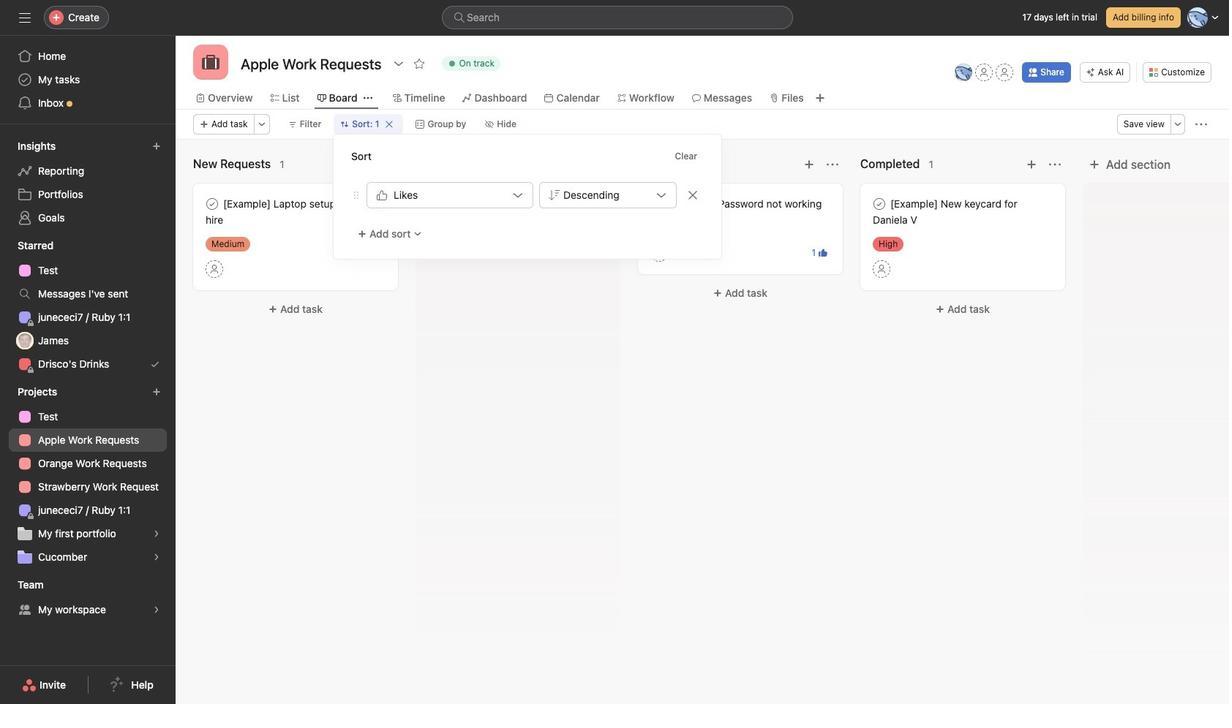 Task type: locate. For each thing, give the bounding box(es) containing it.
clear image
[[385, 120, 394, 129]]

projects element
[[0, 379, 176, 572]]

1 horizontal spatial mark complete checkbox
[[648, 195, 666, 213]]

mark complete image
[[203, 195, 221, 213], [648, 195, 666, 213], [871, 195, 889, 213]]

2 horizontal spatial mark complete image
[[871, 195, 889, 213]]

Mark complete checkbox
[[203, 195, 221, 213], [648, 195, 666, 213], [871, 195, 889, 213]]

1 add task image from the left
[[359, 159, 370, 171]]

0 horizontal spatial add task image
[[359, 159, 370, 171]]

add task image left more section actions image
[[804, 159, 815, 171]]

add to starred image
[[413, 58, 425, 70]]

tab actions image
[[364, 94, 372, 102]]

hide sidebar image
[[19, 12, 31, 23]]

2 mark complete image from the left
[[648, 195, 666, 213]]

manage project members image
[[955, 64, 973, 81]]

2 horizontal spatial add task image
[[1026, 159, 1038, 171]]

starred element
[[0, 233, 176, 379]]

remove image
[[687, 190, 699, 201]]

more actions image
[[257, 120, 266, 129]]

None text field
[[237, 51, 385, 77]]

1 horizontal spatial add task image
[[804, 159, 815, 171]]

new project or portfolio image
[[152, 388, 161, 397]]

2 mark complete checkbox from the left
[[648, 195, 666, 213]]

2 add task image from the left
[[804, 159, 815, 171]]

0 horizontal spatial mark complete image
[[203, 195, 221, 213]]

0 horizontal spatial mark complete checkbox
[[203, 195, 221, 213]]

3 mark complete image from the left
[[871, 195, 889, 213]]

add task image
[[359, 159, 370, 171], [804, 159, 815, 171], [1026, 159, 1038, 171]]

1 mark complete image from the left
[[203, 195, 221, 213]]

add task image down tab actions image
[[359, 159, 370, 171]]

teams element
[[0, 572, 176, 625]]

add task image left more section actions icon
[[1026, 159, 1038, 171]]

add tab image
[[814, 92, 826, 104]]

list box
[[442, 6, 793, 29]]

1 horizontal spatial mark complete image
[[648, 195, 666, 213]]

mark complete image for more section actions icon
[[871, 195, 889, 213]]

more actions image
[[1196, 119, 1208, 130]]

3 add task image from the left
[[1026, 159, 1038, 171]]

dialog
[[334, 135, 722, 259]]

2 horizontal spatial mark complete checkbox
[[871, 195, 889, 213]]

3 mark complete checkbox from the left
[[871, 195, 889, 213]]

show options image
[[393, 58, 404, 70]]

briefcase image
[[202, 53, 220, 71]]

mark complete checkbox for more section actions image
[[648, 195, 666, 213]]



Task type: vqa. For each thing, say whether or not it's contained in the screenshot.
Teams element at the left bottom
yes



Task type: describe. For each thing, give the bounding box(es) containing it.
new insights image
[[152, 142, 161, 151]]

global element
[[0, 36, 176, 124]]

mark complete image for more section actions image
[[648, 195, 666, 213]]

see details, cucomber image
[[152, 553, 161, 562]]

more options image
[[1174, 120, 1183, 129]]

add task image for 1st mark complete "icon" from the left
[[359, 159, 370, 171]]

add task image for mark complete "icon" related to more section actions icon
[[1026, 159, 1038, 171]]

insights element
[[0, 133, 176, 233]]

more section actions image
[[1050, 159, 1061, 171]]

see details, my first portfolio image
[[152, 530, 161, 539]]

1 mark complete checkbox from the left
[[203, 195, 221, 213]]

see details, my workspace image
[[152, 606, 161, 615]]

more section actions image
[[827, 159, 839, 171]]

1 like. you liked this task image
[[819, 249, 828, 258]]

add task image for mark complete "icon" associated with more section actions image
[[804, 159, 815, 171]]

mark complete checkbox for more section actions icon
[[871, 195, 889, 213]]



